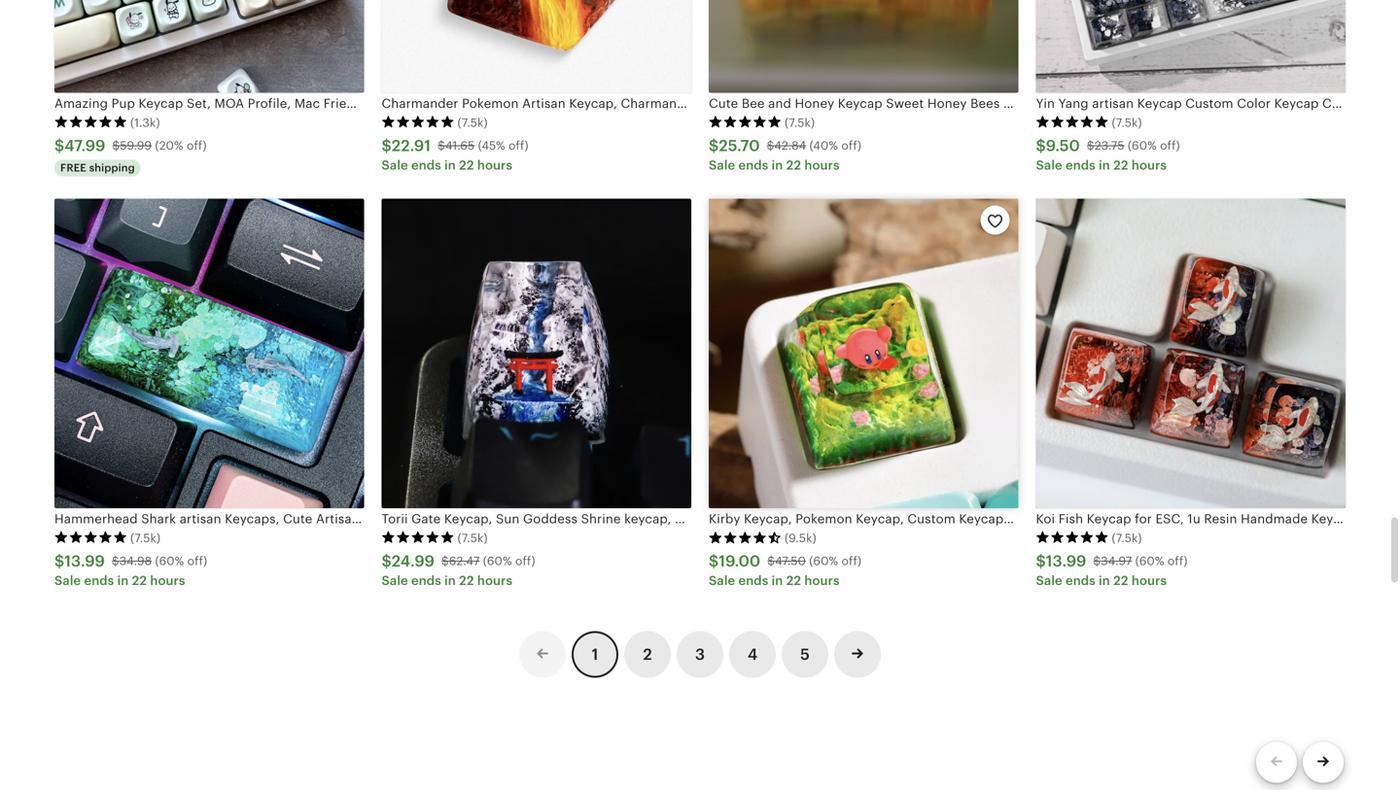 Task type: describe. For each thing, give the bounding box(es) containing it.
set,
[[187, 96, 211, 111]]

1
[[592, 646, 599, 664]]

2 link
[[624, 632, 671, 679]]

22 for $ 13.99 $ 34.97 (60% off) sale ends in 22 hours
[[1114, 574, 1129, 589]]

23.75
[[1095, 139, 1125, 152]]

ends for $ 19.00 $ 47.50 (60% off) sale ends in 22 hours
[[739, 574, 769, 589]]

4.5 out of 5 stars image
[[709, 531, 782, 545]]

(60% for $ 19.00 $ 47.50 (60% off) sale ends in 22 hours
[[810, 555, 839, 568]]

24.99
[[392, 553, 435, 570]]

34.98
[[119, 555, 152, 568]]

(60% for $ 13.99 $ 34.97 (60% off) sale ends in 22 hours
[[1136, 555, 1165, 568]]

4
[[748, 646, 758, 664]]

off) for $ 24.99 $ 62.47 (60% off) sale ends in 22 hours
[[515, 555, 536, 568]]

13.99 for $ 13.99 $ 34.98 (60% off) sale ends in 22 hours
[[64, 553, 105, 570]]

torii gate keycap, sun goddess shrine keycap, red shrine keycap, resin artisan keycap handmade customize,  gifts for him image
[[382, 199, 692, 509]]

in for $ 22.91 $ 41.65 (45% off) sale ends in 22 hours
[[445, 158, 456, 173]]

34.97
[[1101, 555, 1132, 568]]

charmander pokemon artisan keycap, charmander pokemon anime artisan keycap, custom pokemon keycap, pokemon gifts, best friend gifts image
[[382, 0, 692, 93]]

5 out of 5 stars image for $ 9.50 $ 23.75 (60% off) sale ends in 22 hours
[[1036, 115, 1109, 129]]

1 link
[[572, 632, 619, 679]]

sub
[[544, 96, 568, 111]]

(7.5k) for $ 22.91 $ 41.65 (45% off) sale ends in 22 hours
[[458, 116, 488, 129]]

$ 25.70 $ 42.84 (40% off) sale ends in 22 hours
[[709, 137, 862, 173]]

(7.5k) for $ 13.99 $ 34.98 (60% off) sale ends in 22 hours
[[130, 532, 161, 545]]

pup
[[112, 96, 135, 111]]

13.99 for $ 13.99 $ 34.97 (60% off) sale ends in 22 hours
[[1046, 553, 1087, 570]]

hours for $ 13.99 $ 34.97 (60% off) sale ends in 22 hours
[[1132, 574, 1167, 589]]

amazing pup keycap set, moa profile, mac friendly, pbt, cherry mx stem, dye-sub legends image
[[54, 0, 364, 93]]

ends for $ 22.91 $ 41.65 (45% off) sale ends in 22 hours
[[411, 158, 441, 173]]

47.50
[[775, 555, 806, 568]]

9.50
[[1046, 137, 1080, 155]]

59.99
[[120, 139, 152, 152]]

stem,
[[477, 96, 513, 111]]

dye-
[[516, 96, 544, 111]]

off) for $ 25.70 $ 42.84 (40% off) sale ends in 22 hours
[[842, 139, 862, 152]]

hours for $ 24.99 $ 62.47 (60% off) sale ends in 22 hours
[[477, 574, 513, 589]]

ends for $ 25.70 $ 42.84 (40% off) sale ends in 22 hours
[[739, 158, 769, 173]]

41.65
[[445, 139, 475, 152]]

sale for $ 24.99 $ 62.47 (60% off) sale ends in 22 hours
[[382, 574, 408, 589]]

off) for $ 9.50 $ 23.75 (60% off) sale ends in 22 hours
[[1160, 139, 1181, 152]]

3
[[695, 646, 705, 664]]

in for $ 24.99 $ 62.47 (60% off) sale ends in 22 hours
[[445, 574, 456, 589]]

sale for $ 25.70 $ 42.84 (40% off) sale ends in 22 hours
[[709, 158, 736, 173]]

koi fish keycap for esc, 1u resin handmade keycap, koi artisan keycap for mechanical keyboard, custom resin keycap, father gifts ideas image
[[1036, 199, 1346, 509]]

pbt,
[[380, 96, 405, 111]]

off) for $ 47.99 $ 59.99 (20% off) free shipping
[[187, 139, 207, 152]]

hours for $ 22.91 $ 41.65 (45% off) sale ends in 22 hours
[[477, 158, 513, 173]]

42.84
[[774, 139, 807, 152]]

in for $ 13.99 $ 34.97 (60% off) sale ends in 22 hours
[[1099, 574, 1111, 589]]

free
[[60, 162, 86, 174]]

keycap
[[139, 96, 183, 111]]

4 link
[[729, 632, 776, 679]]

off) for $ 19.00 $ 47.50 (60% off) sale ends in 22 hours
[[842, 555, 862, 568]]

(45%
[[478, 139, 505, 152]]

hours for $ 25.70 $ 42.84 (40% off) sale ends in 22 hours
[[805, 158, 840, 173]]

(60% for $ 24.99 $ 62.47 (60% off) sale ends in 22 hours
[[483, 555, 512, 568]]

sale for $ 9.50 $ 23.75 (60% off) sale ends in 22 hours
[[1036, 158, 1063, 173]]

amazing
[[54, 96, 108, 111]]

(7.5k) for $ 24.99 $ 62.47 (60% off) sale ends in 22 hours
[[458, 532, 488, 545]]

cherry
[[408, 96, 450, 111]]

(9.5k)
[[785, 532, 817, 545]]

in for $ 19.00 $ 47.50 (60% off) sale ends in 22 hours
[[772, 574, 783, 589]]



Task type: vqa. For each thing, say whether or not it's contained in the screenshot.
3
yes



Task type: locate. For each thing, give the bounding box(es) containing it.
hours for $ 9.50 $ 23.75 (60% off) sale ends in 22 hours
[[1132, 158, 1167, 173]]

off) inside $ 25.70 $ 42.84 (40% off) sale ends in 22 hours
[[842, 139, 862, 152]]

13.99 inside $ 13.99 $ 34.98 (60% off) sale ends in 22 hours
[[64, 553, 105, 570]]

off) inside $ 13.99 $ 34.98 (60% off) sale ends in 22 hours
[[187, 555, 207, 568]]

in inside $ 13.99 $ 34.98 (60% off) sale ends in 22 hours
[[117, 574, 129, 589]]

19.00
[[719, 553, 761, 570]]

5 out of 5 stars image for $ 13.99 $ 34.97 (60% off) sale ends in 22 hours
[[1036, 531, 1109, 545]]

(7.5k)
[[458, 116, 488, 129], [785, 116, 815, 129], [1112, 116, 1143, 129], [130, 532, 161, 545], [458, 532, 488, 545], [1112, 532, 1143, 545]]

ends inside $ 24.99 $ 62.47 (60% off) sale ends in 22 hours
[[411, 574, 441, 589]]

sale for $ 13.99 $ 34.98 (60% off) sale ends in 22 hours
[[54, 574, 81, 589]]

yin yang artisan keycap custom color keycap cherry and sa profile, custom yin yang keycap for cherry mx keyboard custom spacebar image
[[1036, 0, 1346, 93]]

hammerhead shark artisan keycaps, cute artisan keycap for esc mechanical keyboard orca whale handmade keycap christmas gift for daughter image
[[54, 199, 364, 509]]

22 down 34.98
[[132, 574, 147, 589]]

off) inside '$ 22.91 $ 41.65 (45% off) sale ends in 22 hours'
[[509, 139, 529, 152]]

22 inside '$ 19.00 $ 47.50 (60% off) sale ends in 22 hours'
[[787, 574, 802, 589]]

1 13.99 from the left
[[64, 553, 105, 570]]

sale inside $ 13.99 $ 34.98 (60% off) sale ends in 22 hours
[[54, 574, 81, 589]]

off) right (40%
[[842, 139, 862, 152]]

5 out of 5 stars image up 24.99
[[382, 531, 455, 545]]

22 down 47.50
[[787, 574, 802, 589]]

$ 47.99 $ 59.99 (20% off) free shipping
[[54, 137, 207, 174]]

ends
[[411, 158, 441, 173], [739, 158, 769, 173], [1066, 158, 1096, 173], [84, 574, 114, 589], [411, 574, 441, 589], [739, 574, 769, 589], [1066, 574, 1096, 589]]

62.47
[[449, 555, 480, 568]]

in down '41.65'
[[445, 158, 456, 173]]

kirby keycap, pokemon keycap, custom keycaps, artisan keycap, artisan keycap cute, artisan keycap anime, cute keycap, cherry mx keycaps image
[[709, 199, 1019, 509]]

profile,
[[248, 96, 291, 111]]

0 horizontal spatial 13.99
[[64, 553, 105, 570]]

hours for $ 13.99 $ 34.98 (60% off) sale ends in 22 hours
[[150, 574, 185, 589]]

5 out of 5 stars image up 9.50
[[1036, 115, 1109, 129]]

hours inside '$ 19.00 $ 47.50 (60% off) sale ends in 22 hours'
[[805, 574, 840, 589]]

22 inside $ 9.50 $ 23.75 (60% off) sale ends in 22 hours
[[1114, 158, 1129, 173]]

47.99
[[64, 137, 105, 155]]

ends inside '$ 22.91 $ 41.65 (45% off) sale ends in 22 hours'
[[411, 158, 441, 173]]

ends inside $ 25.70 $ 42.84 (40% off) sale ends in 22 hours
[[739, 158, 769, 173]]

off) right (45%
[[509, 139, 529, 152]]

5 out of 5 stars image down the amazing
[[54, 115, 127, 129]]

22 for $ 22.91 $ 41.65 (45% off) sale ends in 22 hours
[[459, 158, 474, 173]]

shipping
[[89, 162, 135, 174]]

in for $ 13.99 $ 34.98 (60% off) sale ends in 22 hours
[[117, 574, 129, 589]]

ends inside $ 13.99 $ 34.97 (60% off) sale ends in 22 hours
[[1066, 574, 1096, 589]]

ends for $ 13.99 $ 34.97 (60% off) sale ends in 22 hours
[[1066, 574, 1096, 589]]

sale for $ 13.99 $ 34.97 (60% off) sale ends in 22 hours
[[1036, 574, 1063, 589]]

(60% down (9.5k)
[[810, 555, 839, 568]]

off) right 62.47
[[515, 555, 536, 568]]

(20%
[[155, 139, 184, 152]]

sale inside $ 25.70 $ 42.84 (40% off) sale ends in 22 hours
[[709, 158, 736, 173]]

25.70
[[719, 137, 760, 155]]

hours
[[477, 158, 513, 173], [805, 158, 840, 173], [1132, 158, 1167, 173], [150, 574, 185, 589], [477, 574, 513, 589], [805, 574, 840, 589], [1132, 574, 1167, 589]]

5 out of 5 stars image for $ 22.91 $ 41.65 (45% off) sale ends in 22 hours
[[382, 115, 455, 129]]

22 inside $ 24.99 $ 62.47 (60% off) sale ends in 22 hours
[[459, 574, 474, 589]]

ends for $ 9.50 $ 23.75 (60% off) sale ends in 22 hours
[[1066, 158, 1096, 173]]

hours inside $ 13.99 $ 34.98 (60% off) sale ends in 22 hours
[[150, 574, 185, 589]]

off) inside $ 13.99 $ 34.97 (60% off) sale ends in 22 hours
[[1168, 555, 1188, 568]]

off) inside $ 9.50 $ 23.75 (60% off) sale ends in 22 hours
[[1160, 139, 1181, 152]]

5 out of 5 stars image up 34.97
[[1036, 531, 1109, 545]]

in down 62.47
[[445, 574, 456, 589]]

sale inside $ 9.50 $ 23.75 (60% off) sale ends in 22 hours
[[1036, 158, 1063, 173]]

in down 47.50
[[772, 574, 783, 589]]

amazing pup keycap set, moa profile, mac friendly, pbt, cherry mx stem, dye-sub legends
[[54, 96, 624, 111]]

in inside $ 24.99 $ 62.47 (60% off) sale ends in 22 hours
[[445, 574, 456, 589]]

22 inside $ 13.99 $ 34.98 (60% off) sale ends in 22 hours
[[132, 574, 147, 589]]

in down the 42.84
[[772, 158, 783, 173]]

off) right 34.97
[[1168, 555, 1188, 568]]

22.91
[[392, 137, 431, 155]]

(7.5k) up 34.98
[[130, 532, 161, 545]]

off) inside $ 47.99 $ 59.99 (20% off) free shipping
[[187, 139, 207, 152]]

off) inside '$ 19.00 $ 47.50 (60% off) sale ends in 22 hours'
[[842, 555, 862, 568]]

13.99 left 34.98
[[64, 553, 105, 570]]

5 out of 5 stars image down the cherry
[[382, 115, 455, 129]]

ends inside $ 9.50 $ 23.75 (60% off) sale ends in 22 hours
[[1066, 158, 1096, 173]]

22 down 23.75
[[1114, 158, 1129, 173]]

cute bee and honey keycap sweet honey bees artisan keycap custom escape keycap flower keycap sa profile cherry mx keycap kawaii keycap image
[[709, 0, 1019, 93]]

(60% right 62.47
[[483, 555, 512, 568]]

(7.5k) for $ 13.99 $ 34.97 (60% off) sale ends in 22 hours
[[1112, 532, 1143, 545]]

$ 22.91 $ 41.65 (45% off) sale ends in 22 hours
[[382, 137, 529, 173]]

$ 24.99 $ 62.47 (60% off) sale ends in 22 hours
[[382, 553, 536, 589]]

in inside '$ 22.91 $ 41.65 (45% off) sale ends in 22 hours'
[[445, 158, 456, 173]]

22 inside $ 25.70 $ 42.84 (40% off) sale ends in 22 hours
[[787, 158, 802, 173]]

$ 13.99 $ 34.98 (60% off) sale ends in 22 hours
[[54, 553, 207, 589]]

off) inside $ 24.99 $ 62.47 (60% off) sale ends in 22 hours
[[515, 555, 536, 568]]

22 for $ 24.99 $ 62.47 (60% off) sale ends in 22 hours
[[459, 574, 474, 589]]

22 for $ 9.50 $ 23.75 (60% off) sale ends in 22 hours
[[1114, 158, 1129, 173]]

hours inside $ 9.50 $ 23.75 (60% off) sale ends in 22 hours
[[1132, 158, 1167, 173]]

ends for $ 13.99 $ 34.98 (60% off) sale ends in 22 hours
[[84, 574, 114, 589]]

ends inside '$ 19.00 $ 47.50 (60% off) sale ends in 22 hours'
[[739, 574, 769, 589]]

(60% for $ 13.99 $ 34.98 (60% off) sale ends in 22 hours
[[155, 555, 184, 568]]

22 down '41.65'
[[459, 158, 474, 173]]

in down 23.75
[[1099, 158, 1111, 173]]

sale inside '$ 22.91 $ 41.65 (45% off) sale ends in 22 hours'
[[382, 158, 408, 173]]

22 inside '$ 22.91 $ 41.65 (45% off) sale ends in 22 hours'
[[459, 158, 474, 173]]

$ 9.50 $ 23.75 (60% off) sale ends in 22 hours
[[1036, 137, 1181, 173]]

(40%
[[810, 139, 838, 152]]

friendly,
[[324, 96, 376, 111]]

(7.5k) up 62.47
[[458, 532, 488, 545]]

off) right 23.75
[[1160, 139, 1181, 152]]

2
[[643, 646, 652, 664]]

2 13.99 from the left
[[1046, 553, 1087, 570]]

$
[[54, 137, 64, 155], [382, 137, 392, 155], [709, 137, 719, 155], [1036, 137, 1046, 155], [112, 139, 120, 152], [438, 139, 445, 152], [767, 139, 774, 152], [1087, 139, 1095, 152], [54, 553, 64, 570], [382, 553, 392, 570], [709, 553, 719, 570], [1036, 553, 1046, 570], [112, 555, 119, 568], [442, 555, 449, 568], [768, 555, 775, 568], [1094, 555, 1101, 568]]

5 out of 5 stars image for $ 47.99 $ 59.99 (20% off) free shipping
[[54, 115, 127, 129]]

in for $ 25.70 $ 42.84 (40% off) sale ends in 22 hours
[[772, 158, 783, 173]]

sale inside $ 13.99 $ 34.97 (60% off) sale ends in 22 hours
[[1036, 574, 1063, 589]]

off) right 47.50
[[842, 555, 862, 568]]

(60% for $ 9.50 $ 23.75 (60% off) sale ends in 22 hours
[[1128, 139, 1157, 152]]

in inside '$ 19.00 $ 47.50 (60% off) sale ends in 22 hours'
[[772, 574, 783, 589]]

sale inside '$ 19.00 $ 47.50 (60% off) sale ends in 22 hours'
[[709, 574, 736, 589]]

in inside $ 13.99 $ 34.97 (60% off) sale ends in 22 hours
[[1099, 574, 1111, 589]]

sale
[[382, 158, 408, 173], [709, 158, 736, 173], [1036, 158, 1063, 173], [54, 574, 81, 589], [382, 574, 408, 589], [709, 574, 736, 589], [1036, 574, 1063, 589]]

5 out of 5 stars image up 34.98
[[54, 531, 127, 545]]

22 for $ 19.00 $ 47.50 (60% off) sale ends in 22 hours
[[787, 574, 802, 589]]

(1.3k)
[[130, 116, 160, 129]]

13.99 inside $ 13.99 $ 34.97 (60% off) sale ends in 22 hours
[[1046, 553, 1087, 570]]

(7.5k) for $ 25.70 $ 42.84 (40% off) sale ends in 22 hours
[[785, 116, 815, 129]]

22
[[459, 158, 474, 173], [787, 158, 802, 173], [1114, 158, 1129, 173], [132, 574, 147, 589], [459, 574, 474, 589], [787, 574, 802, 589], [1114, 574, 1129, 589]]

in for $ 9.50 $ 23.75 (60% off) sale ends in 22 hours
[[1099, 158, 1111, 173]]

off) for $ 13.99 $ 34.97 (60% off) sale ends in 22 hours
[[1168, 555, 1188, 568]]

in down 34.97
[[1099, 574, 1111, 589]]

13.99
[[64, 553, 105, 570], [1046, 553, 1087, 570]]

hours inside $ 13.99 $ 34.97 (60% off) sale ends in 22 hours
[[1132, 574, 1167, 589]]

ends inside $ 13.99 $ 34.98 (60% off) sale ends in 22 hours
[[84, 574, 114, 589]]

5 out of 5 stars image up 25.70
[[709, 115, 782, 129]]

(60% inside $ 24.99 $ 62.47 (60% off) sale ends in 22 hours
[[483, 555, 512, 568]]

5
[[801, 646, 810, 664]]

22 down 34.97
[[1114, 574, 1129, 589]]

hours inside $ 24.99 $ 62.47 (60% off) sale ends in 22 hours
[[477, 574, 513, 589]]

(60% right 34.98
[[155, 555, 184, 568]]

22 down 62.47
[[459, 574, 474, 589]]

moa
[[214, 96, 244, 111]]

off) right 34.98
[[187, 555, 207, 568]]

hours for $ 19.00 $ 47.50 (60% off) sale ends in 22 hours
[[805, 574, 840, 589]]

$ 19.00 $ 47.50 (60% off) sale ends in 22 hours
[[709, 553, 862, 589]]

legends
[[572, 96, 624, 111]]

5 out of 5 stars image for $ 24.99 $ 62.47 (60% off) sale ends in 22 hours
[[382, 531, 455, 545]]

in inside $ 25.70 $ 42.84 (40% off) sale ends in 22 hours
[[772, 158, 783, 173]]

off) for $ 22.91 $ 41.65 (45% off) sale ends in 22 hours
[[509, 139, 529, 152]]

hours inside $ 25.70 $ 42.84 (40% off) sale ends in 22 hours
[[805, 158, 840, 173]]

3 link
[[677, 632, 724, 679]]

in inside $ 9.50 $ 23.75 (60% off) sale ends in 22 hours
[[1099, 158, 1111, 173]]

off) for $ 13.99 $ 34.98 (60% off) sale ends in 22 hours
[[187, 555, 207, 568]]

$ 13.99 $ 34.97 (60% off) sale ends in 22 hours
[[1036, 553, 1188, 589]]

(60% inside $ 9.50 $ 23.75 (60% off) sale ends in 22 hours
[[1128, 139, 1157, 152]]

(7.5k) down mx
[[458, 116, 488, 129]]

5 out of 5 stars image for $ 25.70 $ 42.84 (40% off) sale ends in 22 hours
[[709, 115, 782, 129]]

22 down the 42.84
[[787, 158, 802, 173]]

(60% inside $ 13.99 $ 34.98 (60% off) sale ends in 22 hours
[[155, 555, 184, 568]]

(60% right 23.75
[[1128, 139, 1157, 152]]

(7.5k) up 23.75
[[1112, 116, 1143, 129]]

(7.5k) up 34.97
[[1112, 532, 1143, 545]]

mac
[[295, 96, 320, 111]]

ends for $ 24.99 $ 62.47 (60% off) sale ends in 22 hours
[[411, 574, 441, 589]]

off)
[[187, 139, 207, 152], [509, 139, 529, 152], [842, 139, 862, 152], [1160, 139, 1181, 152], [187, 555, 207, 568], [515, 555, 536, 568], [842, 555, 862, 568], [1168, 555, 1188, 568]]

(60%
[[1128, 139, 1157, 152], [155, 555, 184, 568], [483, 555, 512, 568], [810, 555, 839, 568], [1136, 555, 1165, 568]]

22 for $ 25.70 $ 42.84 (40% off) sale ends in 22 hours
[[787, 158, 802, 173]]

in down 34.98
[[117, 574, 129, 589]]

5 link
[[782, 632, 829, 679]]

5 out of 5 stars image for $ 13.99 $ 34.98 (60% off) sale ends in 22 hours
[[54, 531, 127, 545]]

(7.5k) for $ 9.50 $ 23.75 (60% off) sale ends in 22 hours
[[1112, 116, 1143, 129]]

sale inside $ 24.99 $ 62.47 (60% off) sale ends in 22 hours
[[382, 574, 408, 589]]

5 out of 5 stars image
[[54, 115, 127, 129], [382, 115, 455, 129], [709, 115, 782, 129], [1036, 115, 1109, 129], [54, 531, 127, 545], [382, 531, 455, 545], [1036, 531, 1109, 545]]

(60% right 34.97
[[1136, 555, 1165, 568]]

1 horizontal spatial 13.99
[[1046, 553, 1087, 570]]

(7.5k) up the 42.84
[[785, 116, 815, 129]]

sale for $ 22.91 $ 41.65 (45% off) sale ends in 22 hours
[[382, 158, 408, 173]]

22 inside $ 13.99 $ 34.97 (60% off) sale ends in 22 hours
[[1114, 574, 1129, 589]]

(60% inside '$ 19.00 $ 47.50 (60% off) sale ends in 22 hours'
[[810, 555, 839, 568]]

(60% inside $ 13.99 $ 34.97 (60% off) sale ends in 22 hours
[[1136, 555, 1165, 568]]

off) right (20%
[[187, 139, 207, 152]]

hours inside '$ 22.91 $ 41.65 (45% off) sale ends in 22 hours'
[[477, 158, 513, 173]]

sale for $ 19.00 $ 47.50 (60% off) sale ends in 22 hours
[[709, 574, 736, 589]]

13.99 left 34.97
[[1046, 553, 1087, 570]]

in
[[445, 158, 456, 173], [772, 158, 783, 173], [1099, 158, 1111, 173], [117, 574, 129, 589], [445, 574, 456, 589], [772, 574, 783, 589], [1099, 574, 1111, 589]]

22 for $ 13.99 $ 34.98 (60% off) sale ends in 22 hours
[[132, 574, 147, 589]]

mx
[[454, 96, 473, 111]]



